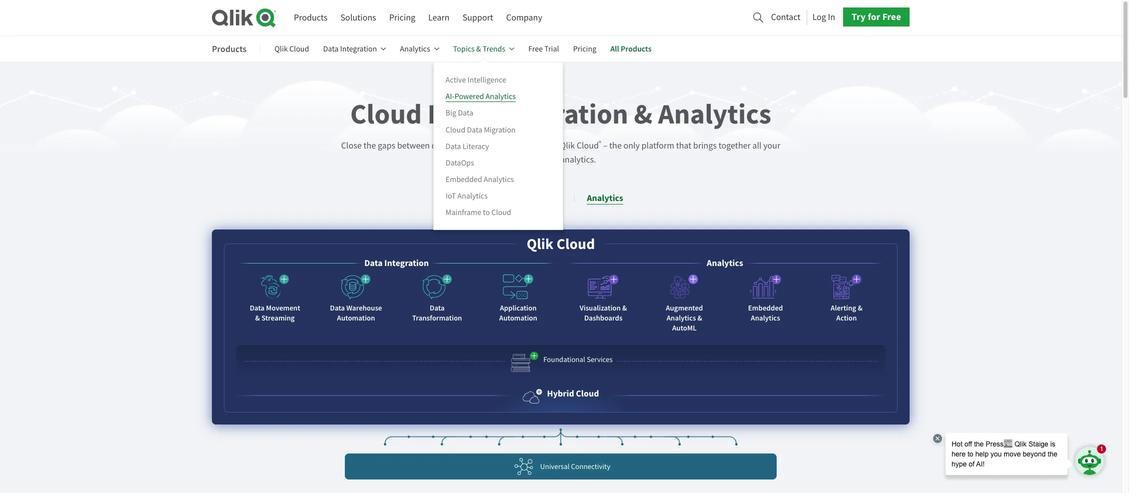 Task type: vqa. For each thing, say whether or not it's contained in the screenshot.
DATA INTEGRATION PLATFORM  - QLIK 'Image'
no



Task type: describe. For each thing, give the bounding box(es) containing it.
1 horizontal spatial data integration link
[[499, 192, 563, 205]]

in
[[828, 11, 836, 23]]

topics
[[453, 44, 475, 54]]

automation inside data warehouse automation
[[337, 313, 375, 323]]

qlik inside products menu bar
[[275, 44, 288, 54]]

active intelligence link
[[446, 75, 506, 86]]

1 horizontal spatial analytics link
[[587, 192, 624, 205]]

hybrid
[[547, 388, 574, 400]]

data inside the data movement & streaming
[[250, 303, 265, 313]]

company
[[506, 12, 542, 24]]

big data link
[[446, 108, 474, 119]]

pricing for the bottom pricing link
[[573, 44, 597, 54]]

foundational
[[544, 355, 586, 365]]

embedded inside topics & trends menu
[[446, 174, 482, 184]]

platform
[[642, 140, 675, 152]]

application
[[500, 303, 537, 313]]

2 vertical spatial qlik
[[527, 234, 554, 254]]

connectivity
[[571, 462, 611, 472]]

company link
[[506, 9, 542, 27]]

data transformation button
[[402, 270, 472, 327]]

mainframe to cloud link
[[446, 207, 511, 218]]

integration up with
[[490, 96, 629, 133]]

free trial
[[529, 44, 559, 54]]

application automation
[[499, 303, 537, 323]]

support
[[463, 12, 493, 24]]

all
[[611, 44, 619, 54]]

qlik cloud inside products menu bar
[[275, 44, 309, 54]]

brings
[[694, 140, 717, 152]]

analytics inside 'ai-powered analytics' link
[[486, 92, 516, 102]]

analytics inside iot analytics link
[[458, 191, 488, 201]]

automation inside button
[[499, 313, 537, 323]]

integration up data transformation button
[[385, 257, 429, 269]]

universal connectivity
[[540, 462, 611, 472]]

data
[[526, 154, 542, 166]]

visualization
[[580, 303, 621, 313]]

& inside products menu bar
[[476, 44, 481, 54]]

embedded analytics inside button
[[748, 303, 783, 323]]

cloud inside button
[[576, 388, 599, 400]]

hybrid cloud button
[[523, 387, 599, 404]]

intelligence
[[468, 75, 506, 85]]

dashboards
[[584, 313, 623, 323]]

embedded analytics link
[[446, 174, 514, 185]]

data inside data warehouse automation
[[330, 303, 345, 313]]

qlik inside close the gaps between data, insights, and action with the qlik cloud ®
[[560, 140, 575, 152]]

products for "products" link
[[294, 12, 328, 24]]

alerting & action
[[831, 303, 863, 323]]

data movement & streaming
[[250, 303, 300, 323]]

literacy
[[463, 141, 489, 151]]

foundational services button
[[237, 345, 886, 378]]

analytics inside augmented analytics & automl
[[667, 313, 696, 323]]

iot analytics
[[446, 191, 488, 201]]

try for free link
[[844, 8, 910, 27]]

close the gaps between data, insights, and action with the qlik cloud ®
[[341, 139, 602, 152]]

visualization & dashboards
[[580, 303, 627, 323]]

dataops link
[[446, 157, 474, 168]]

cloud data migration link
[[446, 124, 516, 135]]

analytics.
[[561, 154, 596, 166]]

hybrid cloud
[[547, 388, 599, 400]]

big
[[446, 108, 457, 118]]

augmented
[[666, 303, 703, 313]]

services
[[587, 355, 613, 365]]

iot
[[446, 191, 456, 201]]

–
[[603, 140, 608, 152]]

mainframe
[[446, 208, 482, 218]]

log in link
[[813, 9, 836, 25]]

learn link
[[429, 9, 450, 27]]

foundational services
[[544, 355, 613, 365]]

transformation
[[412, 313, 462, 323]]

ai-
[[446, 92, 455, 102]]

all
[[753, 140, 762, 152]]

contact link
[[771, 9, 801, 25]]

mainframe to cloud
[[446, 208, 511, 218]]

& up only
[[634, 96, 653, 133]]

free inside try for free link
[[883, 11, 902, 23]]

1 horizontal spatial qlik cloud
[[527, 234, 595, 254]]

migration
[[484, 125, 516, 135]]

all products
[[611, 44, 652, 54]]

alerting
[[831, 303, 857, 313]]

ai-powered analytics
[[446, 92, 516, 102]]

2 the from the left
[[546, 140, 558, 152]]

for
[[868, 11, 881, 23]]

and inside close the gaps between data, insights, and action with the qlik cloud ®
[[486, 140, 500, 152]]

products for products menu bar
[[212, 43, 247, 55]]

qlik cloud link
[[275, 37, 309, 61]]



Task type: locate. For each thing, give the bounding box(es) containing it.
pricing inside products menu bar
[[573, 44, 597, 54]]

solutions link
[[341, 9, 376, 27]]

1 vertical spatial qlik
[[560, 140, 575, 152]]

& inside 'alerting & action'
[[858, 303, 863, 313]]

0 vertical spatial data integration
[[323, 44, 377, 54]]

pricing link left learn
[[389, 9, 416, 27]]

the inside – the only platform that brings together all your data and analytics.
[[610, 140, 622, 152]]

automation
[[337, 313, 375, 323], [499, 313, 537, 323]]

products up qlik cloud link
[[294, 12, 328, 24]]

1 vertical spatial pricing
[[573, 44, 597, 54]]

1 vertical spatial analytics link
[[587, 192, 624, 205]]

1 horizontal spatial pricing link
[[573, 37, 597, 61]]

3 the from the left
[[610, 140, 622, 152]]

1 automation from the left
[[337, 313, 375, 323]]

data inside data transformation
[[430, 303, 445, 313]]

1 vertical spatial data integration
[[499, 192, 563, 204]]

powered
[[455, 92, 484, 102]]

the for close the gaps between data, insights, and action with the qlik cloud ®
[[364, 140, 376, 152]]

analytics link down analytics.
[[587, 192, 624, 205]]

& right alerting
[[858, 303, 863, 313]]

pricing for pricing link to the top
[[389, 12, 416, 24]]

automl
[[673, 323, 697, 333]]

log in
[[813, 11, 836, 23]]

and inside – the only platform that brings together all your data and analytics.
[[544, 154, 559, 166]]

0 vertical spatial data integration link
[[323, 37, 386, 61]]

pricing inside qlik main element
[[389, 12, 416, 24]]

& left streaming
[[255, 313, 260, 323]]

2 horizontal spatial products
[[621, 44, 652, 54]]

cloud inside close the gaps between data, insights, and action with the qlik cloud ®
[[577, 140, 599, 152]]

0 vertical spatial embedded analytics
[[446, 174, 514, 184]]

cloud inside "link"
[[492, 208, 511, 218]]

topics & trends
[[453, 44, 506, 54]]

1 horizontal spatial pricing
[[573, 44, 597, 54]]

1 vertical spatial qlik cloud
[[527, 234, 595, 254]]

analytics link down learn link
[[400, 37, 439, 61]]

products down go to the home page. image
[[212, 43, 247, 55]]

streaming
[[262, 313, 295, 323]]

0 horizontal spatial analytics link
[[400, 37, 439, 61]]

analytics link
[[400, 37, 439, 61], [587, 192, 624, 205]]

augmented analytics & automl
[[666, 303, 703, 333]]

gaps
[[378, 140, 396, 152]]

application automation button
[[483, 270, 553, 327]]

solutions
[[341, 12, 376, 24]]

1 horizontal spatial the
[[546, 140, 558, 152]]

data transformation
[[412, 303, 462, 323]]

0 vertical spatial analytics link
[[400, 37, 439, 61]]

data integration
[[323, 44, 377, 54], [499, 192, 563, 204], [364, 257, 429, 269]]

1 vertical spatial embedded
[[748, 303, 783, 313]]

& right the topics
[[476, 44, 481, 54]]

qlik cloud
[[275, 44, 309, 54], [527, 234, 595, 254]]

free inside free trial link
[[529, 44, 543, 54]]

analytics inside embedded analytics
[[751, 313, 781, 323]]

pricing link
[[389, 9, 416, 27], [573, 37, 597, 61]]

cloud data integration & analytics
[[350, 96, 772, 133]]

active intelligence
[[446, 75, 506, 85]]

movement
[[266, 303, 300, 313]]

qlik main element
[[294, 8, 910, 27]]

pricing link left all
[[573, 37, 597, 61]]

0 horizontal spatial pricing
[[389, 12, 416, 24]]

menu bar inside qlik main element
[[294, 9, 542, 27]]

support link
[[463, 9, 493, 27]]

data integration link
[[323, 37, 386, 61], [499, 192, 563, 205]]

trends
[[483, 44, 506, 54]]

products right all
[[621, 44, 652, 54]]

data warehouse automation
[[330, 303, 382, 323]]

data integration link down solutions link
[[323, 37, 386, 61]]

1 horizontal spatial and
[[544, 154, 559, 166]]

big data
[[446, 108, 474, 118]]

visualization & dashboards button
[[569, 270, 639, 327]]

2 automation from the left
[[499, 313, 537, 323]]

with
[[528, 140, 544, 152]]

1 horizontal spatial embedded analytics
[[748, 303, 783, 323]]

data literacy
[[446, 141, 489, 151]]

0 horizontal spatial and
[[486, 140, 500, 152]]

the
[[364, 140, 376, 152], [546, 140, 558, 152], [610, 140, 622, 152]]

action
[[837, 313, 857, 323]]

between
[[397, 140, 430, 152]]

integration down solutions link
[[340, 44, 377, 54]]

menu bar
[[294, 9, 542, 27]]

0 vertical spatial embedded
[[446, 174, 482, 184]]

active
[[446, 75, 466, 85]]

cloud data migration
[[446, 125, 516, 135]]

products inside qlik main element
[[294, 12, 328, 24]]

and
[[486, 140, 500, 152], [544, 154, 559, 166]]

1 vertical spatial and
[[544, 154, 559, 166]]

1 vertical spatial embedded analytics
[[748, 303, 783, 323]]

only
[[624, 140, 640, 152]]

the for – the only platform that brings together all your data and analytics.
[[610, 140, 622, 152]]

alerting & action button
[[812, 270, 882, 327]]

2 horizontal spatial the
[[610, 140, 622, 152]]

0 vertical spatial pricing link
[[389, 9, 416, 27]]

0 vertical spatial and
[[486, 140, 500, 152]]

1 horizontal spatial qlik
[[527, 234, 554, 254]]

pricing left learn
[[389, 12, 416, 24]]

insights,
[[453, 140, 484, 152]]

go to the home page. image
[[212, 8, 276, 28]]

1 vertical spatial free
[[529, 44, 543, 54]]

& inside the data movement & streaming
[[255, 313, 260, 323]]

®
[[599, 139, 602, 147]]

dataops
[[446, 158, 474, 168]]

embedded inside button
[[748, 303, 783, 313]]

all products link
[[611, 37, 652, 61]]

– the only platform that brings together all your data and analytics.
[[526, 140, 781, 166]]

0 vertical spatial qlik cloud
[[275, 44, 309, 54]]

data integration link down data
[[499, 192, 563, 205]]

data movement & streaming button
[[240, 270, 310, 327]]

data integration inside products menu bar
[[323, 44, 377, 54]]

try
[[852, 11, 866, 23]]

1 vertical spatial pricing link
[[573, 37, 597, 61]]

free trial link
[[529, 37, 559, 61]]

integration inside products menu bar
[[340, 44, 377, 54]]

2 vertical spatial data integration
[[364, 257, 429, 269]]

augmented analytics & automl button
[[650, 270, 720, 337]]

0 horizontal spatial qlik cloud
[[275, 44, 309, 54]]

0 horizontal spatial automation
[[337, 313, 375, 323]]

universal
[[540, 462, 570, 472]]

2 horizontal spatial qlik
[[560, 140, 575, 152]]

1 horizontal spatial automation
[[499, 313, 537, 323]]

& inside visualization & dashboards
[[623, 303, 627, 313]]

the left the gaps
[[364, 140, 376, 152]]

to
[[483, 208, 490, 218]]

0 vertical spatial pricing
[[389, 12, 416, 24]]

pricing left all
[[573, 44, 597, 54]]

0 horizontal spatial products
[[212, 43, 247, 55]]

1 horizontal spatial embedded
[[748, 303, 783, 313]]

& right visualization
[[623, 303, 627, 313]]

your
[[764, 140, 781, 152]]

0 horizontal spatial embedded
[[446, 174, 482, 184]]

menu bar containing products
[[294, 9, 542, 27]]

trial
[[545, 44, 559, 54]]

products menu bar
[[212, 37, 666, 230]]

iot analytics link
[[446, 190, 488, 201]]

embedded analytics inside topics & trends menu
[[446, 174, 514, 184]]

0 horizontal spatial qlik
[[275, 44, 288, 54]]

try for free
[[852, 11, 902, 23]]

topics & trends link
[[453, 37, 515, 61]]

& right automl
[[698, 313, 703, 323]]

action
[[502, 140, 526, 152]]

data,
[[432, 140, 451, 152]]

embedded analytics
[[446, 174, 514, 184], [748, 303, 783, 323]]

ai-powered analytics link
[[446, 91, 516, 102]]

together
[[719, 140, 751, 152]]

the right the –
[[610, 140, 622, 152]]

warehouse
[[346, 303, 382, 313]]

and down "migration"
[[486, 140, 500, 152]]

0 vertical spatial free
[[883, 11, 902, 23]]

1 vertical spatial data integration link
[[499, 192, 563, 205]]

free right for on the right top of the page
[[883, 11, 902, 23]]

1 horizontal spatial free
[[883, 11, 902, 23]]

0 horizontal spatial free
[[529, 44, 543, 54]]

the right with
[[546, 140, 558, 152]]

learn
[[429, 12, 450, 24]]

integration down data
[[519, 192, 563, 204]]

0 horizontal spatial data integration link
[[323, 37, 386, 61]]

0 horizontal spatial pricing link
[[389, 9, 416, 27]]

data
[[323, 44, 339, 54], [428, 96, 485, 133], [458, 108, 474, 118], [467, 125, 483, 135], [446, 141, 461, 151], [499, 192, 517, 204], [364, 257, 383, 269], [250, 303, 265, 313], [330, 303, 345, 313], [430, 303, 445, 313]]

embedded analytics button
[[731, 270, 801, 327]]

& inside augmented analytics & automl
[[698, 313, 703, 323]]

that
[[676, 140, 692, 152]]

data warehouse automation button
[[321, 270, 391, 327]]

log
[[813, 11, 826, 23]]

and right data
[[544, 154, 559, 166]]

free left trial
[[529, 44, 543, 54]]

products link
[[294, 9, 328, 27]]

0 vertical spatial qlik
[[275, 44, 288, 54]]

1 the from the left
[[364, 140, 376, 152]]

0 horizontal spatial embedded analytics
[[446, 174, 514, 184]]

0 horizontal spatial the
[[364, 140, 376, 152]]

topics & trends menu
[[433, 62, 563, 230]]

analytics inside embedded analytics link
[[484, 174, 514, 184]]

contact
[[771, 11, 801, 23]]

1 horizontal spatial products
[[294, 12, 328, 24]]



